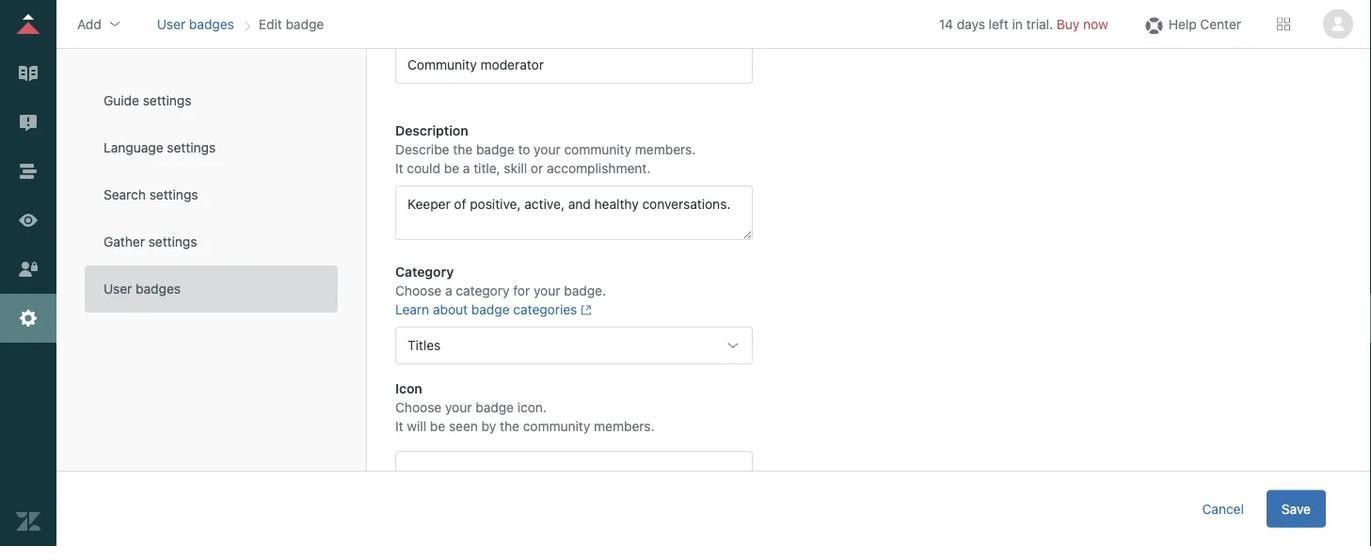 Task type: locate. For each thing, give the bounding box(es) containing it.
(opens in a new tab) image
[[577, 304, 592, 316]]

a up about
[[445, 283, 452, 298]]

the down 'description'
[[453, 142, 473, 157]]

navigation containing user badges
[[153, 10, 328, 38]]

category
[[395, 264, 454, 280]]

icon
[[395, 381, 422, 396]]

user inside "link"
[[104, 281, 132, 297]]

1 horizontal spatial the
[[500, 418, 520, 434]]

title,
[[474, 161, 500, 176]]

user badges link
[[157, 16, 234, 32], [85, 265, 338, 313]]

it
[[395, 161, 403, 176], [395, 418, 403, 434]]

1 vertical spatial it
[[395, 418, 403, 434]]

members. inside icon choose your badge icon. it will be seen by the community members.
[[594, 418, 655, 434]]

now
[[1084, 16, 1109, 32]]

be right will
[[430, 418, 445, 434]]

it left will
[[395, 418, 403, 434]]

manage articles image
[[16, 61, 40, 86]]

0 horizontal spatial user
[[104, 281, 132, 297]]

gather
[[104, 234, 145, 249]]

user badges
[[157, 16, 234, 32], [104, 281, 181, 297]]

0 horizontal spatial a
[[445, 283, 452, 298]]

save
[[1282, 501, 1311, 516]]

or
[[531, 161, 543, 176]]

badge
[[286, 16, 324, 32], [476, 142, 515, 157], [472, 302, 510, 317], [476, 400, 514, 415]]

badge up title,
[[476, 142, 515, 157]]

your up or at the top
[[534, 142, 561, 157]]

the inside description describe the badge to your community members. it could be a title, skill or accomplishment.
[[453, 142, 473, 157]]

0 vertical spatial community
[[564, 142, 632, 157]]

be right could
[[444, 161, 459, 176]]

your
[[534, 142, 561, 157], [534, 283, 561, 298], [445, 400, 472, 415]]

add button
[[72, 10, 128, 38]]

2 choose from the top
[[395, 400, 442, 415]]

settings right gather
[[148, 234, 197, 249]]

it left could
[[395, 161, 403, 176]]

badge inside description describe the badge to your community members. it could be a title, skill or accomplishment.
[[476, 142, 515, 157]]

will
[[407, 418, 427, 434]]

None field
[[395, 46, 753, 84]]

settings
[[143, 93, 192, 108], [167, 140, 216, 155], [149, 187, 198, 202], [148, 234, 197, 249]]

0 vertical spatial be
[[444, 161, 459, 176]]

1 it from the top
[[395, 161, 403, 176]]

icon choose your badge icon. it will be seen by the community members.
[[395, 381, 655, 434]]

icon.
[[518, 400, 547, 415]]

badges for user badges "link" to the top
[[189, 16, 234, 32]]

help center button
[[1137, 10, 1247, 38]]

be
[[444, 161, 459, 176], [430, 418, 445, 434]]

1 vertical spatial community
[[523, 418, 591, 434]]

the
[[453, 142, 473, 157], [500, 418, 520, 434]]

1 horizontal spatial user
[[157, 16, 186, 32]]

1 horizontal spatial a
[[463, 161, 470, 176]]

1 vertical spatial your
[[534, 283, 561, 298]]

community up 'accomplishment.'
[[564, 142, 632, 157]]

description describe the badge to your community members. it could be a title, skill or accomplishment.
[[395, 123, 696, 176]]

1 vertical spatial choose
[[395, 400, 442, 415]]

1 vertical spatial badges
[[136, 281, 181, 297]]

skill
[[504, 161, 527, 176]]

1 vertical spatial a
[[445, 283, 452, 298]]

choose down category
[[395, 283, 442, 298]]

community down icon.
[[523, 418, 591, 434]]

user permissions image
[[16, 257, 40, 281]]

be inside description describe the badge to your community members. it could be a title, skill or accomplishment.
[[444, 161, 459, 176]]

0 vertical spatial the
[[453, 142, 473, 157]]

user badges left edit on the left of page
[[157, 16, 234, 32]]

user for user badges "link" to the top
[[157, 16, 186, 32]]

settings for guide settings
[[143, 93, 192, 108]]

1 horizontal spatial badges
[[189, 16, 234, 32]]

badges inside "link"
[[136, 281, 181, 297]]

category
[[456, 283, 510, 298]]

0 vertical spatial a
[[463, 161, 470, 176]]

language
[[104, 140, 163, 155]]

1 vertical spatial user
[[104, 281, 132, 297]]

14
[[939, 16, 954, 32]]

the right the "by"
[[500, 418, 520, 434]]

help center
[[1169, 16, 1242, 32]]

your up categories
[[534, 283, 561, 298]]

badges down gather settings at the left of the page
[[136, 281, 181, 297]]

gather settings link
[[85, 218, 338, 265]]

badge inside icon choose your badge icon. it will be seen by the community members.
[[476, 400, 514, 415]]

badges left edit on the left of page
[[189, 16, 234, 32]]

1 choose from the top
[[395, 283, 442, 298]]

community inside description describe the badge to your community members. it could be a title, skill or accomplishment.
[[564, 142, 632, 157]]

user down gather
[[104, 281, 132, 297]]

settings down guide settings link at top
[[167, 140, 216, 155]]

badges
[[189, 16, 234, 32], [136, 281, 181, 297]]

14 days left in trial. buy now
[[939, 16, 1109, 32]]

badge down "category"
[[472, 302, 510, 317]]

choose for category
[[395, 283, 442, 298]]

0 horizontal spatial badges
[[136, 281, 181, 297]]

badge.
[[564, 283, 606, 298]]

user badges down gather settings at the left of the page
[[104, 281, 181, 297]]

0 vertical spatial your
[[534, 142, 561, 157]]

choose
[[395, 283, 442, 298], [395, 400, 442, 415]]

by
[[482, 418, 496, 434]]

2 it from the top
[[395, 418, 403, 434]]

user badges for user badges "link" to the top
[[157, 16, 234, 32]]

language settings
[[104, 140, 216, 155]]

your for to
[[534, 142, 561, 157]]

moderate content image
[[16, 110, 40, 135]]

0 horizontal spatial the
[[453, 142, 473, 157]]

your inside category choose a category for your badge.
[[534, 283, 561, 298]]

0 vertical spatial it
[[395, 161, 403, 176]]

categories
[[513, 302, 577, 317]]

1 vertical spatial the
[[500, 418, 520, 434]]

left
[[989, 16, 1009, 32]]

user badges inside "link"
[[104, 281, 181, 297]]

your up the seen
[[445, 400, 472, 415]]

badges inside navigation
[[189, 16, 234, 32]]

community
[[564, 142, 632, 157], [523, 418, 591, 434]]

a
[[463, 161, 470, 176], [445, 283, 452, 298]]

it inside icon choose your badge icon. it will be seen by the community members.
[[395, 418, 403, 434]]

0 vertical spatial members.
[[635, 142, 696, 157]]

arrange content image
[[16, 159, 40, 184]]

settings for search settings
[[149, 187, 198, 202]]

settings image
[[16, 306, 40, 330]]

1 vertical spatial members.
[[594, 418, 655, 434]]

settings right search at the left
[[149, 187, 198, 202]]

2 vertical spatial your
[[445, 400, 472, 415]]

center
[[1201, 16, 1242, 32]]

choose inside icon choose your badge icon. it will be seen by the community members.
[[395, 400, 442, 415]]

user
[[157, 16, 186, 32], [104, 281, 132, 297]]

0 vertical spatial choose
[[395, 283, 442, 298]]

members.
[[635, 142, 696, 157], [594, 418, 655, 434]]

trial.
[[1027, 16, 1053, 32]]

1 vertical spatial user badges link
[[85, 265, 338, 313]]

1 vertical spatial be
[[430, 418, 445, 434]]

settings right guide at the left of page
[[143, 93, 192, 108]]

navigation
[[153, 10, 328, 38]]

user right add dropdown button
[[157, 16, 186, 32]]

a inside description describe the badge to your community members. it could be a title, skill or accomplishment.
[[463, 161, 470, 176]]

0 vertical spatial user
[[157, 16, 186, 32]]

a left title,
[[463, 161, 470, 176]]

describe
[[395, 142, 450, 157]]

be inside icon choose your badge icon. it will be seen by the community members.
[[430, 418, 445, 434]]

user badges link down gather settings at the left of the page
[[85, 265, 338, 313]]

choose up will
[[395, 400, 442, 415]]

0 vertical spatial badges
[[189, 16, 234, 32]]

badge up the "by"
[[476, 400, 514, 415]]

choose inside category choose a category for your badge.
[[395, 283, 442, 298]]

seen
[[449, 418, 478, 434]]

user badges link left edit on the left of page
[[157, 16, 234, 32]]

0 vertical spatial user badges
[[157, 16, 234, 32]]

1 vertical spatial user badges
[[104, 281, 181, 297]]

your inside description describe the badge to your community members. it could be a title, skill or accomplishment.
[[534, 142, 561, 157]]



Task type: describe. For each thing, give the bounding box(es) containing it.
badges for bottom user badges "link"
[[136, 281, 181, 297]]

Description text field
[[395, 185, 753, 240]]

a inside category choose a category for your badge.
[[445, 283, 452, 298]]

cancel
[[1203, 501, 1244, 516]]

learn
[[395, 302, 429, 317]]

0 vertical spatial user badges link
[[157, 16, 234, 32]]

search settings link
[[85, 171, 338, 218]]

for
[[513, 283, 530, 298]]

cancel button
[[1188, 490, 1259, 528]]

learn about badge categories link
[[395, 302, 592, 317]]

the inside icon choose your badge icon. it will be seen by the community members.
[[500, 418, 520, 434]]

to
[[518, 142, 530, 157]]

could
[[407, 161, 441, 176]]

community inside icon choose your badge icon. it will be seen by the community members.
[[523, 418, 591, 434]]

badge right edit on the left of page
[[286, 16, 324, 32]]

zendesk image
[[16, 509, 40, 534]]

your for for
[[534, 283, 561, 298]]

gather settings
[[104, 234, 197, 249]]

about
[[433, 302, 468, 317]]

user for bottom user badges "link"
[[104, 281, 132, 297]]

help
[[1169, 16, 1197, 32]]

search
[[104, 187, 146, 202]]

add
[[77, 16, 101, 32]]

customize design image
[[16, 208, 40, 233]]

edit
[[259, 16, 282, 32]]

in
[[1013, 16, 1023, 32]]

members. inside description describe the badge to your community members. it could be a title, skill or accomplishment.
[[635, 142, 696, 157]]

save button
[[1267, 490, 1326, 528]]

description
[[395, 123, 468, 138]]

it inside description describe the badge to your community members. it could be a title, skill or accomplishment.
[[395, 161, 403, 176]]

category choose a category for your badge.
[[395, 264, 606, 298]]

choose for icon
[[395, 400, 442, 415]]

guide settings link
[[85, 77, 338, 124]]

guide
[[104, 93, 139, 108]]

learn about badge categories
[[395, 302, 577, 317]]

language settings link
[[85, 124, 338, 171]]

days
[[957, 16, 986, 32]]

settings for language settings
[[167, 140, 216, 155]]

your inside icon choose your badge icon. it will be seen by the community members.
[[445, 400, 472, 415]]

accomplishment.
[[547, 161, 651, 176]]

user badges for bottom user badges "link"
[[104, 281, 181, 297]]

titles
[[408, 337, 441, 353]]

buy
[[1057, 16, 1080, 32]]

settings for gather settings
[[148, 234, 197, 249]]

edit badge
[[259, 16, 324, 32]]

guide settings
[[104, 93, 192, 108]]

zendesk products image
[[1277, 17, 1291, 31]]

search settings
[[104, 187, 198, 202]]



Task type: vqa. For each thing, say whether or not it's contained in the screenshot.
Learn more about community moderators link
no



